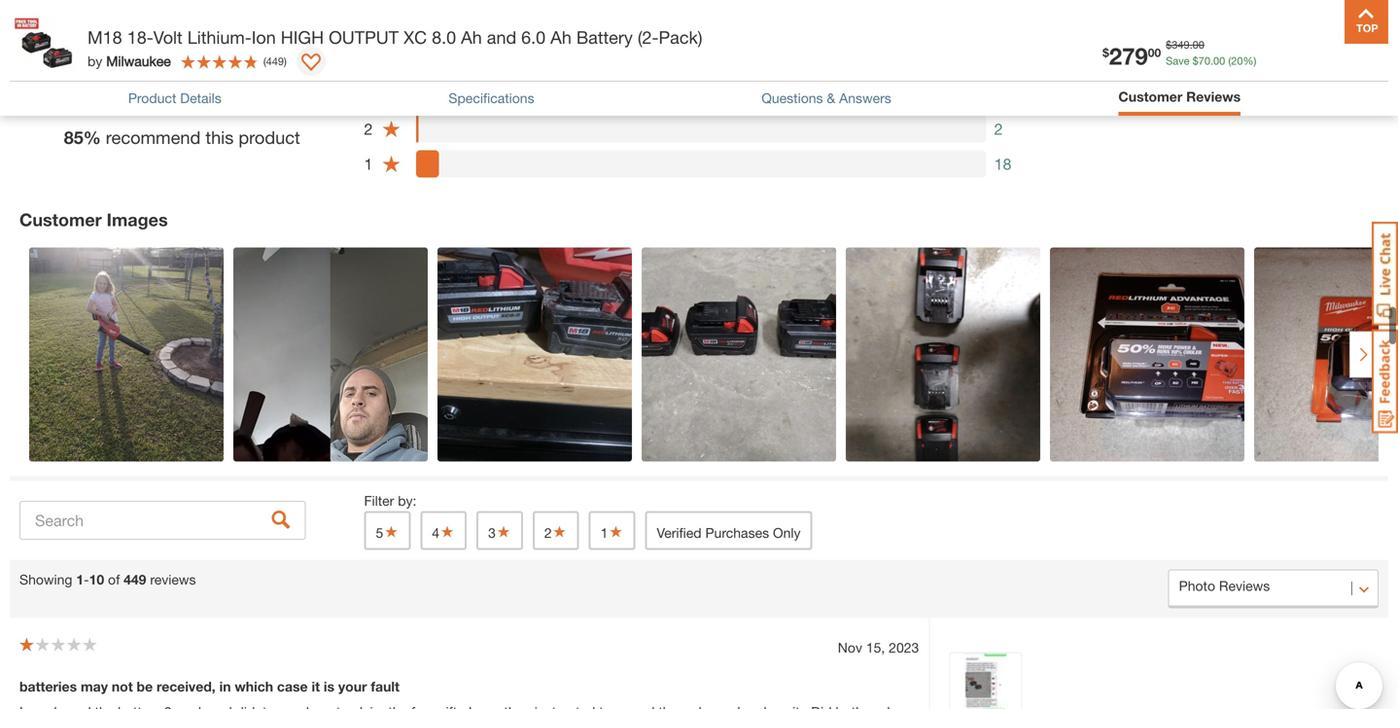 Task type: locate. For each thing, give the bounding box(es) containing it.
$ left "save"
[[1103, 46, 1109, 59]]

filter
[[364, 493, 394, 509]]

answers
[[839, 90, 892, 106]]

2 horizontal spatial 2
[[995, 120, 1003, 138]]

$
[[1166, 38, 1172, 51], [1103, 46, 1109, 59], [1193, 54, 1199, 67]]

star symbol image for 4
[[440, 525, 455, 538]]

1 horizontal spatial star symbol image
[[608, 525, 624, 538]]

0 vertical spatial .
[[1190, 38, 1193, 51]]

reviews down ( 449 )
[[223, 89, 271, 105]]

customer
[[1119, 89, 1183, 105], [19, 209, 102, 230]]

customer reviews button
[[1119, 87, 1241, 111], [1119, 87, 1241, 107]]

images
[[107, 209, 168, 230]]

2 horizontal spatial 1
[[601, 525, 608, 541]]

( 449 )
[[263, 55, 287, 67]]

star symbol image inside 2 button
[[552, 525, 568, 538]]

1 star symbol image from the left
[[383, 525, 399, 538]]

ah right 6.0
[[551, 27, 572, 48]]

4.8
[[64, 45, 145, 115]]

1 horizontal spatial 449
[[195, 89, 219, 105]]

0 horizontal spatial ah
[[461, 27, 482, 48]]

2 star symbol image from the left
[[608, 525, 624, 538]]

is
[[324, 678, 335, 694]]

00 up 70
[[1193, 38, 1205, 51]]

specifications button
[[449, 88, 535, 108], [449, 88, 535, 108]]

3 star symbol image from the left
[[552, 525, 568, 538]]

star symbol image inside 5 button
[[383, 525, 399, 538]]

be
[[137, 678, 153, 694]]

00
[[1193, 38, 1205, 51], [1148, 46, 1161, 59], [1214, 54, 1226, 67]]

0 horizontal spatial of
[[108, 571, 120, 587]]

reviews
[[223, 89, 271, 105], [150, 571, 196, 587]]

display image
[[301, 53, 321, 73]]

1 horizontal spatial (
[[1229, 54, 1231, 67]]

449
[[266, 55, 284, 67], [195, 89, 219, 105], [124, 571, 146, 587]]

customer left 'images'
[[19, 209, 102, 230]]

0 horizontal spatial customer
[[19, 209, 102, 230]]

3
[[488, 525, 496, 541]]

&
[[827, 90, 836, 106]]

received,
[[157, 678, 216, 694]]

in
[[219, 678, 231, 694]]

449 right 10
[[124, 571, 146, 587]]

feedback link image
[[1372, 329, 1399, 434]]

customer for customer images
[[19, 209, 102, 230]]

( left "%)"
[[1229, 54, 1231, 67]]

0 vertical spatial 5
[[364, 15, 373, 33]]

star symbol image down filter by: on the bottom of page
[[383, 525, 399, 538]]

2
[[364, 120, 373, 138], [995, 120, 1003, 138], [545, 525, 552, 541]]

1 horizontal spatial 2
[[545, 525, 552, 541]]

3 star icon image from the top
[[382, 154, 401, 173]]

reviews down search text field
[[150, 571, 196, 587]]

star symbol image
[[440, 525, 455, 538], [608, 525, 624, 538]]

00 left "save"
[[1148, 46, 1161, 59]]

m18 18-volt lithium-ion high output xc 8.0 ah and 6.0 ah battery (2-pack)
[[88, 27, 703, 48]]

questions & answers
[[762, 90, 892, 106]]

85 % recommend this product
[[64, 127, 300, 148]]

1 star symbol image from the left
[[440, 525, 455, 538]]

star icon image
[[382, 14, 401, 33], [382, 119, 401, 138], [382, 154, 401, 173]]

1 vertical spatial reviews
[[150, 571, 196, 587]]

filter by:
[[364, 493, 417, 509]]

0 vertical spatial 1
[[364, 155, 373, 173]]

nov
[[838, 639, 863, 655]]

1 horizontal spatial of
[[179, 89, 192, 105]]

10
[[89, 571, 104, 587]]

8.0
[[432, 27, 456, 48]]

0 horizontal spatial .
[[1190, 38, 1193, 51]]

star symbol image for 1
[[608, 525, 624, 538]]

of right 10
[[108, 571, 120, 587]]

1 horizontal spatial 00
[[1193, 38, 1205, 51]]

2 right 3 button
[[545, 525, 552, 541]]

1 inside button
[[601, 525, 608, 541]]

5 down filter
[[376, 525, 383, 541]]

of
[[179, 89, 192, 105], [108, 571, 120, 587]]

$ up "save"
[[1166, 38, 1172, 51]]

1 star icon image from the top
[[382, 14, 401, 33]]

0 horizontal spatial star symbol image
[[383, 525, 399, 538]]

5 left xc
[[364, 15, 373, 33]]

product details button
[[128, 88, 222, 108], [128, 88, 222, 108]]

milwaukee
[[106, 53, 171, 69]]

1 horizontal spatial .
[[1211, 54, 1214, 67]]

it
[[312, 678, 320, 694]]

star symbol image
[[383, 525, 399, 538], [496, 525, 511, 538], [552, 525, 568, 538]]

batteries
[[19, 678, 77, 694]]

purchases
[[706, 525, 769, 541]]

0 vertical spatial reviews
[[223, 89, 271, 105]]

2 horizontal spatial star symbol image
[[552, 525, 568, 538]]

star symbol image for 5
[[383, 525, 399, 538]]

449 up this at the top left of page
[[195, 89, 219, 105]]

0 vertical spatial of
[[179, 89, 192, 105]]

1 vertical spatial star icon image
[[382, 119, 401, 138]]

2 horizontal spatial $
[[1193, 54, 1199, 67]]

1 vertical spatial 1
[[601, 525, 608, 541]]

1 horizontal spatial $
[[1166, 38, 1172, 51]]

details
[[180, 90, 222, 106]]

customer down "save"
[[1119, 89, 1183, 105]]

0 vertical spatial 449
[[266, 55, 284, 67]]

5
[[364, 15, 373, 33], [376, 525, 383, 541]]

2 vertical spatial star icon image
[[382, 154, 401, 173]]

0 horizontal spatial 1
[[76, 571, 84, 587]]

star symbol image inside 3 button
[[496, 525, 511, 538]]

star symbol image left the "1" button
[[552, 525, 568, 538]]

showing
[[19, 571, 72, 587]]

live chat image
[[1372, 222, 1399, 326]]

2 inside button
[[545, 525, 552, 541]]

showing 1 - 10 of 449 reviews
[[19, 571, 196, 587]]

not
[[112, 678, 133, 694]]

ah right 8.0
[[461, 27, 482, 48]]

2 star symbol image from the left
[[496, 525, 511, 538]]

( left )
[[263, 55, 266, 67]]

0 horizontal spatial 5
[[364, 15, 373, 33]]

2 down the output
[[364, 120, 373, 138]]

1 horizontal spatial customer
[[1119, 89, 1183, 105]]

1
[[364, 155, 373, 173], [601, 525, 608, 541], [76, 571, 84, 587]]

lithium-
[[187, 27, 252, 48]]

1 horizontal spatial 5
[[376, 525, 383, 541]]

specifications
[[449, 90, 535, 106]]

2 up 18
[[995, 120, 1003, 138]]

2 vertical spatial 449
[[124, 571, 146, 587]]

1 horizontal spatial 1
[[364, 155, 373, 173]]

0 horizontal spatial 00
[[1148, 46, 1161, 59]]

m18
[[88, 27, 122, 48]]

may
[[81, 678, 108, 694]]

15,
[[866, 639, 885, 655]]

your
[[338, 678, 367, 694]]

(2-
[[638, 27, 659, 48]]

star symbol image inside the "1" button
[[608, 525, 624, 538]]

%)
[[1243, 54, 1257, 67]]

0 horizontal spatial star symbol image
[[440, 525, 455, 538]]

star icon image for 1
[[382, 154, 401, 173]]

ion
[[252, 27, 276, 48]]

1 vertical spatial customer
[[19, 209, 102, 230]]

2 vertical spatial 1
[[76, 571, 84, 587]]

00 right 70
[[1214, 54, 1226, 67]]

only
[[773, 525, 801, 541]]

1 ( from the left
[[1229, 54, 1231, 67]]

star symbol image right 2 button
[[608, 525, 624, 538]]

star symbol image inside the '4' button
[[440, 525, 455, 538]]

customer for customer reviews
[[1119, 89, 1183, 105]]

0 vertical spatial star icon image
[[382, 14, 401, 33]]

1 horizontal spatial star symbol image
[[496, 525, 511, 538]]

$ right "save"
[[1193, 54, 1199, 67]]

by milwaukee
[[88, 53, 171, 69]]

star symbol image left 3
[[440, 525, 455, 538]]

star symbol image left 2 button
[[496, 525, 511, 538]]

0 horizontal spatial (
[[263, 55, 266, 67]]

449 down the 'ion' on the top
[[266, 55, 284, 67]]

2 horizontal spatial 00
[[1214, 54, 1226, 67]]

batteries may not be received, in which case it is your fault
[[19, 678, 400, 694]]

20
[[1231, 54, 1243, 67]]

1 horizontal spatial ah
[[551, 27, 572, 48]]

1 vertical spatial of
[[108, 571, 120, 587]]

85
[[64, 127, 83, 148]]

2 star icon image from the top
[[382, 119, 401, 138]]

1 vertical spatial 5
[[376, 525, 383, 541]]

.
[[1190, 38, 1193, 51], [1211, 54, 1214, 67]]

(
[[1229, 54, 1231, 67], [263, 55, 266, 67]]

of right out
[[179, 89, 192, 105]]

0 vertical spatial customer
[[1119, 89, 1183, 105]]



Task type: vqa. For each thing, say whether or not it's contained in the screenshot.
the drawer close image
no



Task type: describe. For each thing, give the bounding box(es) containing it.
Search text field
[[19, 501, 306, 540]]

product details
[[128, 90, 222, 106]]

70
[[1199, 54, 1211, 67]]

0 horizontal spatial $
[[1103, 46, 1109, 59]]

5 button
[[364, 511, 411, 550]]

this
[[206, 127, 234, 148]]

)
[[284, 55, 287, 67]]

write
[[1154, 83, 1198, 104]]

5 inside button
[[376, 525, 383, 541]]

0 horizontal spatial 2
[[364, 120, 373, 138]]

279
[[1109, 42, 1148, 70]]

write a review
[[1154, 83, 1279, 104]]

save
[[1166, 54, 1190, 67]]

349
[[1172, 38, 1190, 51]]

0 horizontal spatial reviews
[[150, 571, 196, 587]]

xc
[[404, 27, 427, 48]]

-
[[84, 571, 89, 587]]

star icon image for 2
[[382, 119, 401, 138]]

6.0
[[521, 27, 546, 48]]

pack)
[[659, 27, 703, 48]]

output
[[329, 27, 399, 48]]

customer reviews
[[1119, 89, 1241, 105]]

by
[[88, 53, 102, 69]]

questions
[[762, 90, 823, 106]]

2 ah from the left
[[551, 27, 572, 48]]

$ 279 00 $ 349 . 00 save $ 70 . 00 ( 20 %)
[[1103, 38, 1257, 70]]

volt
[[153, 27, 183, 48]]

%
[[83, 127, 101, 148]]

verified purchases only button
[[645, 511, 813, 550]]

2 horizontal spatial 449
[[266, 55, 284, 67]]

which
[[235, 678, 273, 694]]

and
[[487, 27, 517, 48]]

by:
[[398, 493, 417, 509]]

2 button
[[533, 511, 579, 550]]

top button
[[1345, 0, 1389, 44]]

1 horizontal spatial reviews
[[223, 89, 271, 105]]

case
[[277, 678, 308, 694]]

product image image
[[15, 10, 78, 73]]

battery
[[577, 27, 633, 48]]

3 button
[[477, 511, 523, 550]]

verified purchases only
[[657, 525, 801, 541]]

1 button
[[589, 511, 636, 550]]

customer images
[[19, 209, 168, 230]]

2 ( from the left
[[263, 55, 266, 67]]

0 horizontal spatial 449
[[124, 571, 146, 587]]

fault
[[371, 678, 400, 694]]

out
[[155, 89, 175, 105]]

1 vertical spatial 449
[[195, 89, 219, 105]]

1 vertical spatial .
[[1211, 54, 1214, 67]]

product
[[239, 127, 300, 148]]

4 button
[[420, 511, 467, 550]]

( inside $ 279 00 $ 349 . 00 save $ 70 . 00 ( 20 %)
[[1229, 54, 1231, 67]]

18
[[995, 155, 1012, 173]]

review
[[1218, 83, 1279, 104]]

nov 15, 2023
[[838, 639, 919, 655]]

18-
[[127, 27, 153, 48]]

2023
[[889, 639, 919, 655]]

1 ah from the left
[[461, 27, 482, 48]]

star symbol image for 2
[[552, 525, 568, 538]]

star symbol image for 3
[[496, 525, 511, 538]]

high
[[281, 27, 324, 48]]

recommend
[[106, 127, 201, 148]]

write a review button
[[1119, 74, 1314, 113]]

4
[[432, 525, 440, 541]]

a
[[1203, 83, 1213, 104]]

reviews
[[1187, 89, 1241, 105]]

verified
[[657, 525, 702, 541]]

out of 449 reviews
[[155, 89, 271, 105]]

star icon image for 5
[[382, 14, 401, 33]]

product
[[128, 90, 176, 106]]



